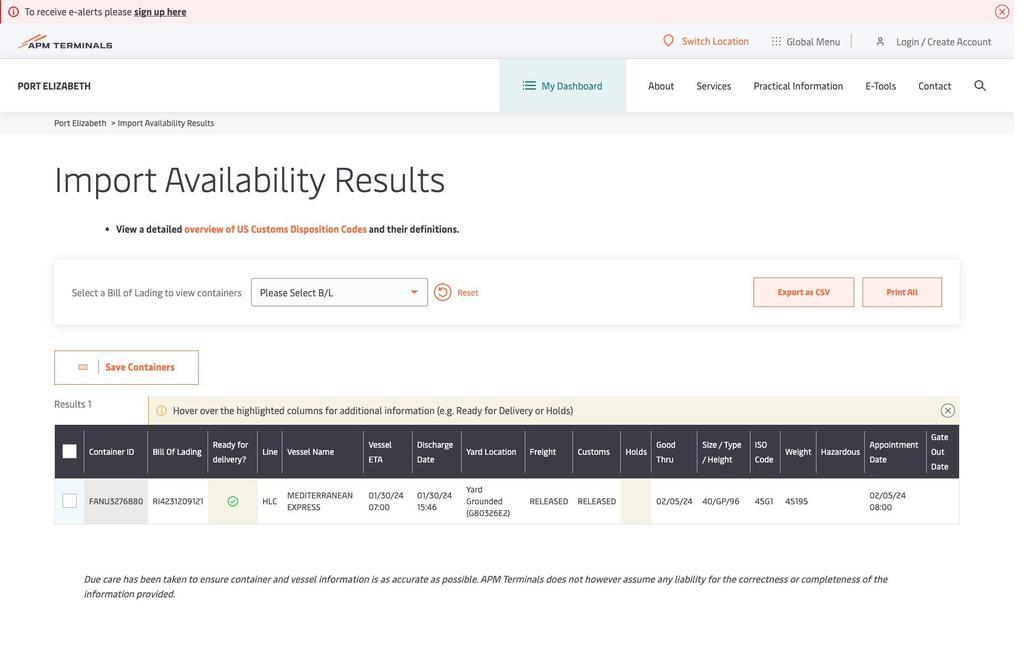 Task type: vqa. For each thing, say whether or not it's contained in the screenshot.
ENTRIES). on the top
no



Task type: locate. For each thing, give the bounding box(es) containing it.
None checkbox
[[62, 445, 77, 459]]

close alert image
[[995, 5, 1010, 19]]

None checkbox
[[62, 445, 76, 459], [62, 494, 77, 508], [63, 495, 77, 509], [62, 445, 76, 459], [62, 494, 77, 508], [63, 495, 77, 509]]

ready image
[[227, 496, 239, 508]]



